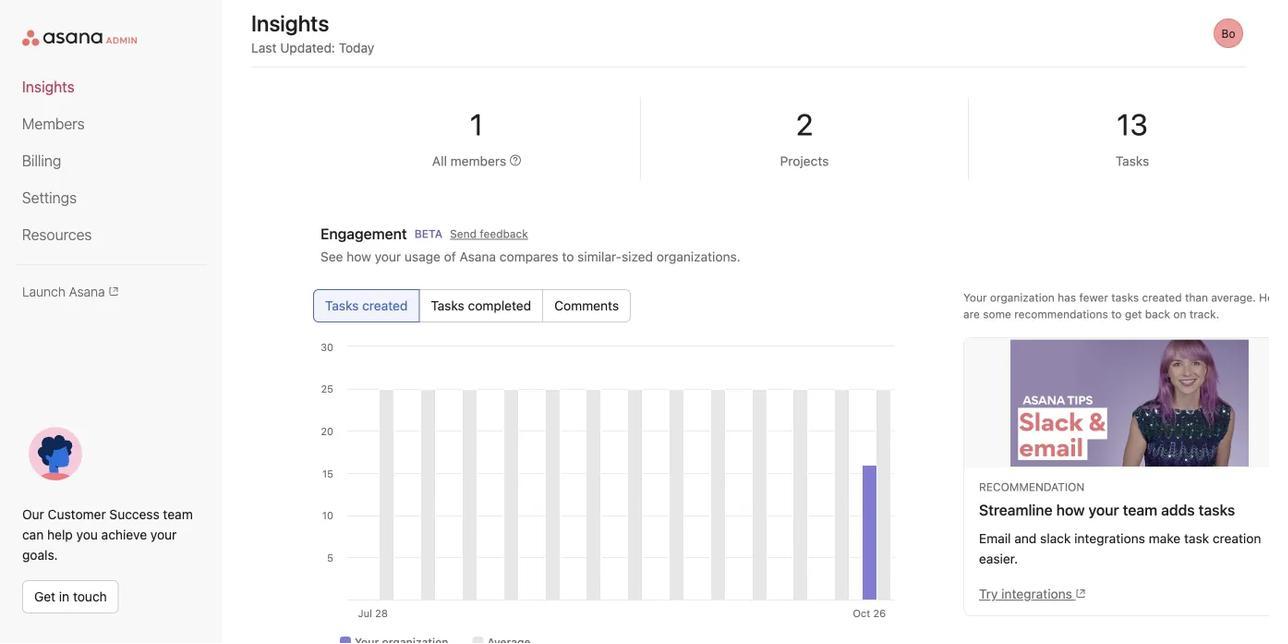 Task type: vqa. For each thing, say whether or not it's contained in the screenshot.
left Add task image
no



Task type: describe. For each thing, give the bounding box(es) containing it.
option group containing tasks created
[[313, 289, 905, 323]]

recommendation streamline how your team adds tasks
[[980, 481, 1236, 519]]

organizations.
[[657, 249, 741, 264]]

he
[[1260, 291, 1270, 304]]

tasks inside recommendation streamline how your team adds tasks
[[1199, 501, 1236, 519]]

how inside recommendation streamline how your team adds tasks
[[1057, 501, 1086, 519]]

projects
[[781, 154, 829, 169]]

members
[[22, 115, 85, 133]]

creation
[[1213, 531, 1262, 546]]

created inside radio
[[362, 298, 408, 313]]

help
[[47, 527, 73, 543]]

resources
[[22, 226, 92, 244]]

get in touch button
[[22, 580, 119, 614]]

your
[[964, 291, 988, 304]]

and
[[1015, 531, 1037, 546]]

customer
[[48, 507, 106, 522]]

your inside engagement beta send feedback see how your usage of asana compares to similar-sized organizations.
[[375, 249, 401, 264]]

your organization has fewer tasks created than average. he
[[964, 291, 1270, 321]]

send
[[450, 227, 477, 240]]

bo
[[1222, 27, 1236, 40]]

email and slack integrations make task creation easier.
[[980, 531, 1262, 567]]

created inside your organization has fewer tasks created than average. he
[[1143, 291, 1183, 304]]

in
[[59, 589, 70, 604]]

all
[[432, 154, 447, 169]]

usage
[[405, 249, 441, 264]]

can
[[22, 527, 44, 543]]

launch asana
[[22, 284, 105, 299]]

Comments radio
[[543, 289, 631, 323]]

similar-
[[578, 249, 622, 264]]

1 vertical spatial asana
[[69, 284, 105, 299]]

tasks created
[[325, 298, 408, 313]]

of
[[444, 249, 456, 264]]

launch asana link
[[22, 284, 200, 299]]

organization
[[991, 291, 1055, 304]]

feedback
[[480, 227, 528, 240]]

than
[[1186, 291, 1209, 304]]

Tasks created radio
[[313, 289, 420, 323]]

our customer success team can help you achieve your goals.
[[22, 507, 193, 563]]

members
[[451, 154, 507, 169]]

our
[[22, 507, 44, 522]]

make
[[1149, 531, 1181, 546]]

average image
[[473, 637, 484, 643]]

streamline
[[980, 501, 1053, 519]]

task
[[1185, 531, 1210, 546]]

how inside engagement beta send feedback see how your usage of asana compares to similar-sized organizations.
[[347, 249, 371, 264]]

beta
[[415, 227, 443, 240]]

try
[[980, 586, 999, 602]]

resources link
[[22, 224, 200, 246]]

get in touch
[[34, 589, 107, 604]]

touch
[[73, 589, 107, 604]]

1
[[470, 107, 484, 142]]

insights for insights last updated: today
[[251, 10, 329, 36]]

adds
[[1162, 501, 1196, 519]]

integrations inside email and slack integrations make task creation easier.
[[1075, 531, 1146, 546]]

all members
[[432, 154, 507, 169]]

your organization image
[[340, 637, 351, 643]]

try integrations
[[980, 586, 1073, 602]]



Task type: locate. For each thing, give the bounding box(es) containing it.
success
[[109, 507, 160, 522]]

2 vertical spatial your
[[151, 527, 177, 543]]

0 vertical spatial tasks
[[1112, 291, 1140, 304]]

easier.
[[980, 551, 1019, 567]]

tasks inside your organization has fewer tasks created than average. he
[[1112, 291, 1140, 304]]

average.
[[1212, 291, 1257, 304]]

engagement beta send feedback see how your usage of asana compares to similar-sized organizations.
[[321, 225, 741, 264]]

tasks right 'fewer'
[[1112, 291, 1140, 304]]

your
[[375, 249, 401, 264], [1089, 501, 1120, 519], [151, 527, 177, 543]]

sized
[[622, 249, 653, 264]]

created left than
[[1143, 291, 1183, 304]]

0 horizontal spatial how
[[347, 249, 371, 264]]

1 horizontal spatial asana
[[460, 249, 496, 264]]

integrations right try
[[1002, 586, 1073, 602]]

0 horizontal spatial asana
[[69, 284, 105, 299]]

fewer
[[1080, 291, 1109, 304]]

tasks
[[1116, 154, 1150, 169], [325, 298, 359, 313], [431, 298, 465, 313]]

2
[[796, 107, 814, 142]]

tasks down of
[[431, 298, 465, 313]]

1 vertical spatial how
[[1057, 501, 1086, 519]]

tasks down 13 at the top right of page
[[1116, 154, 1150, 169]]

Tasks completed radio
[[419, 289, 544, 323]]

tasks for tasks
[[1116, 154, 1150, 169]]

team inside recommendation streamline how your team adds tasks
[[1124, 501, 1158, 519]]

0 vertical spatial how
[[347, 249, 371, 264]]

0 vertical spatial insights
[[251, 10, 329, 36]]

your up email and slack integrations make task creation easier.
[[1089, 501, 1120, 519]]

tasks up creation
[[1199, 501, 1236, 519]]

insights up updated:
[[251, 10, 329, 36]]

tasks for tasks created
[[325, 298, 359, 313]]

insights last updated: today
[[251, 10, 375, 55]]

integrations down recommendation streamline how your team adds tasks at the bottom right
[[1075, 531, 1146, 546]]

billing
[[22, 152, 61, 170]]

tasks inside radio
[[431, 298, 465, 313]]

comments
[[555, 298, 619, 313]]

completed
[[468, 298, 532, 313]]

insights
[[251, 10, 329, 36], [22, 78, 75, 96]]

slack
[[1041, 531, 1072, 546]]

0 horizontal spatial tasks
[[1112, 291, 1140, 304]]

1 horizontal spatial created
[[1143, 291, 1183, 304]]

members link
[[22, 113, 200, 135]]

tasks completed
[[431, 298, 532, 313]]

2 horizontal spatial tasks
[[1116, 154, 1150, 169]]

integrations
[[1075, 531, 1146, 546], [1002, 586, 1073, 602]]

tasks down 'see'
[[325, 298, 359, 313]]

to
[[562, 249, 574, 264]]

launch
[[22, 284, 66, 299]]

team inside our customer success team can help you achieve your goals.
[[163, 507, 193, 522]]

settings
[[22, 189, 77, 207]]

0 vertical spatial asana
[[460, 249, 496, 264]]

engagement
[[321, 225, 407, 243]]

how
[[347, 249, 371, 264], [1057, 501, 1086, 519]]

team up the make
[[1124, 501, 1158, 519]]

try integrations link
[[980, 586, 1088, 602]]

insights inside the insights last updated: today
[[251, 10, 329, 36]]

0 horizontal spatial your
[[151, 527, 177, 543]]

1 horizontal spatial your
[[375, 249, 401, 264]]

tasks
[[1112, 291, 1140, 304], [1199, 501, 1236, 519]]

1 vertical spatial integrations
[[1002, 586, 1073, 602]]

insights inside insights link
[[22, 78, 75, 96]]

tasks inside radio
[[325, 298, 359, 313]]

achieve
[[101, 527, 147, 543]]

asana inside engagement beta send feedback see how your usage of asana compares to similar-sized organizations.
[[460, 249, 496, 264]]

insights up members
[[22, 78, 75, 96]]

insights link
[[22, 76, 200, 98]]

your inside our customer success team can help you achieve your goals.
[[151, 527, 177, 543]]

team
[[1124, 501, 1158, 519], [163, 507, 193, 522]]

today
[[339, 40, 375, 55]]

see
[[321, 249, 343, 264]]

created
[[1143, 291, 1183, 304], [362, 298, 408, 313]]

recommendation
[[980, 481, 1085, 494]]

settings link
[[22, 187, 200, 209]]

1 vertical spatial tasks
[[1199, 501, 1236, 519]]

team right success
[[163, 507, 193, 522]]

send feedback link
[[450, 226, 528, 242]]

email
[[980, 531, 1012, 546]]

your down engagement in the top of the page
[[375, 249, 401, 264]]

you
[[76, 527, 98, 543]]

your down success
[[151, 527, 177, 543]]

option group
[[313, 289, 905, 323]]

asana
[[460, 249, 496, 264], [69, 284, 105, 299]]

1 horizontal spatial insights
[[251, 10, 329, 36]]

1 horizontal spatial integrations
[[1075, 531, 1146, 546]]

how down engagement in the top of the page
[[347, 249, 371, 264]]

how up slack
[[1057, 501, 1086, 519]]

last
[[251, 40, 277, 55]]

0 horizontal spatial tasks
[[325, 298, 359, 313]]

billing link
[[22, 150, 200, 172]]

tasks for tasks completed
[[431, 298, 465, 313]]

insights for insights
[[22, 78, 75, 96]]

get
[[34, 589, 56, 604]]

0 vertical spatial integrations
[[1075, 531, 1146, 546]]

0 horizontal spatial integrations
[[1002, 586, 1073, 602]]

0 vertical spatial your
[[375, 249, 401, 264]]

0 horizontal spatial team
[[163, 507, 193, 522]]

13
[[1117, 107, 1149, 142]]

updated:
[[280, 40, 335, 55]]

1 horizontal spatial team
[[1124, 501, 1158, 519]]

your inside recommendation streamline how your team adds tasks
[[1089, 501, 1120, 519]]

0 horizontal spatial insights
[[22, 78, 75, 96]]

compares
[[500, 249, 559, 264]]

2 horizontal spatial your
[[1089, 501, 1120, 519]]

created down usage
[[362, 298, 408, 313]]

asana right launch
[[69, 284, 105, 299]]

0 horizontal spatial created
[[362, 298, 408, 313]]

goals.
[[22, 548, 58, 563]]

1 horizontal spatial how
[[1057, 501, 1086, 519]]

1 horizontal spatial tasks
[[431, 298, 465, 313]]

asana down send feedback link
[[460, 249, 496, 264]]

1 horizontal spatial tasks
[[1199, 501, 1236, 519]]

1 vertical spatial insights
[[22, 78, 75, 96]]

has
[[1058, 291, 1077, 304]]

1 vertical spatial your
[[1089, 501, 1120, 519]]



